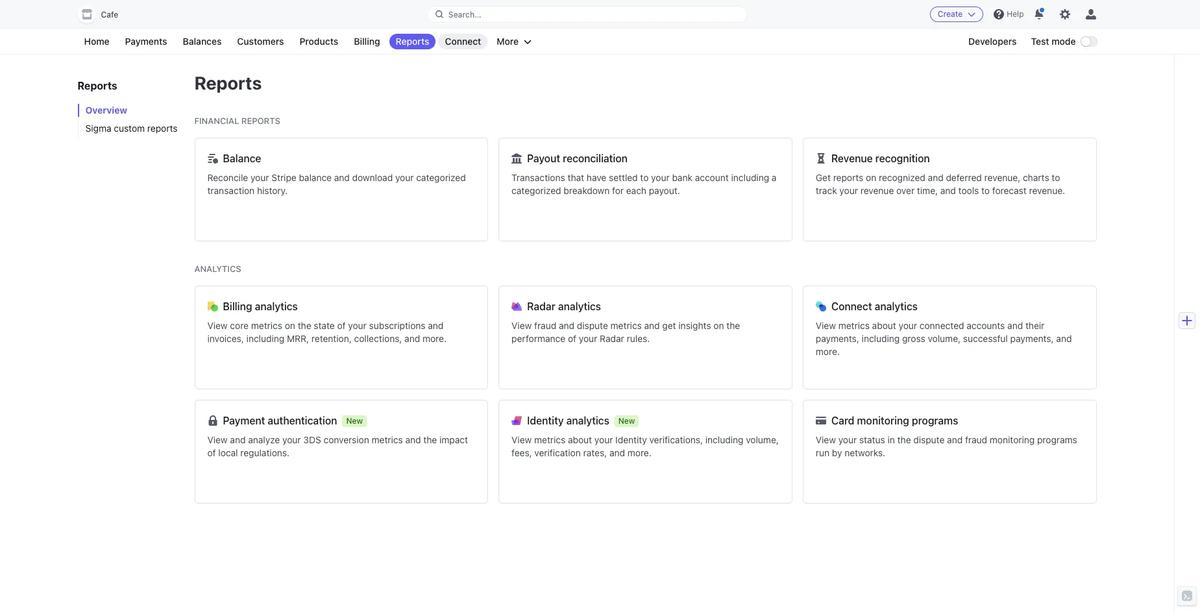 Task type: describe. For each thing, give the bounding box(es) containing it.
revenue
[[861, 185, 894, 196]]

stripe
[[272, 172, 296, 183]]

about for connect
[[872, 320, 896, 331]]

a
[[772, 172, 777, 183]]

their
[[1026, 320, 1045, 331]]

the inside view your status in the dispute and fraud monitoring programs run by networks.
[[898, 434, 911, 445]]

balance
[[223, 153, 261, 164]]

identity inside view metrics about your identity verifications, including volume, fees, verification rates, and more.
[[615, 434, 647, 445]]

each
[[626, 185, 647, 196]]

of inside view core metrics on the state of your subscriptions and invoices, including mrr, retention, collections, and more.
[[337, 320, 346, 331]]

the inside view and analyze your 3ds conversion metrics and the impact of local regulations.
[[423, 434, 437, 445]]

more. inside view metrics about your connected accounts and their payments, including gross volume, successful payments, and more.
[[816, 346, 840, 357]]

revenue recognition
[[831, 153, 930, 164]]

payout.
[[649, 185, 680, 196]]

subscriptions
[[369, 320, 426, 331]]

including inside view metrics about your connected accounts and their payments, including gross volume, successful payments, and more.
[[862, 333, 900, 344]]

reconciliation
[[563, 153, 628, 164]]

view for radar analytics
[[512, 320, 532, 331]]

balance
[[299, 172, 332, 183]]

view for payment authentication
[[207, 434, 228, 445]]

your inside view your status in the dispute and fraud monitoring programs run by networks.
[[839, 434, 857, 445]]

metrics inside view core metrics on the state of your subscriptions and invoices, including mrr, retention, collections, and more.
[[251, 320, 282, 331]]

about for identity
[[568, 434, 592, 445]]

new for identity analytics
[[619, 416, 635, 426]]

home
[[84, 36, 109, 47]]

analytics
[[194, 264, 241, 274]]

reconcile
[[207, 172, 248, 183]]

more button
[[490, 34, 538, 49]]

Search… text field
[[428, 6, 747, 22]]

account
[[695, 172, 729, 183]]

metrics inside view and analyze your 3ds conversion metrics and the impact of local regulations.
[[372, 434, 403, 445]]

reports up the overview
[[78, 80, 117, 92]]

recognized
[[879, 172, 926, 183]]

reports inside get reports on recognized and deferred revenue, charts to track your revenue over time, and tools to forecast revenue.
[[833, 172, 864, 183]]

your inside view fraud and dispute metrics and get insights on the performance of your radar rules.
[[579, 333, 597, 344]]

dispute inside view your status in the dispute and fraud monitoring programs run by networks.
[[914, 434, 945, 445]]

metrics inside view fraud and dispute metrics and get insights on the performance of your radar rules.
[[611, 320, 642, 331]]

balances
[[183, 36, 222, 47]]

track
[[816, 185, 837, 196]]

in
[[888, 434, 895, 445]]

on inside get reports on recognized and deferred revenue, charts to track your revenue over time, and tools to forecast revenue.
[[866, 172, 876, 183]]

test
[[1031, 36, 1049, 47]]

create button
[[930, 6, 984, 22]]

billing link
[[347, 34, 387, 49]]

view for identity analytics
[[512, 434, 532, 445]]

custom
[[114, 123, 145, 134]]

local
[[218, 447, 238, 458]]

on inside view fraud and dispute metrics and get insights on the performance of your radar rules.
[[714, 320, 724, 331]]

get reports on recognized and deferred revenue, charts to track your revenue over time, and tools to forecast revenue.
[[816, 172, 1065, 196]]

history.
[[257, 185, 288, 196]]

sigma custom reports
[[85, 123, 178, 134]]

of inside view fraud and dispute metrics and get insights on the performance of your radar rules.
[[568, 333, 576, 344]]

including inside view core metrics on the state of your subscriptions and invoices, including mrr, retention, collections, and more.
[[246, 333, 284, 344]]

view metrics about your connected accounts and their payments, including gross volume, successful payments, and more.
[[816, 320, 1072, 357]]

including inside view metrics about your identity verifications, including volume, fees, verification rates, and more.
[[706, 434, 744, 445]]

create
[[938, 9, 963, 19]]

cafe
[[101, 10, 118, 19]]

Search… search field
[[428, 6, 747, 22]]

connect for connect analytics
[[831, 301, 872, 312]]

over
[[897, 185, 915, 196]]

on inside view core metrics on the state of your subscriptions and invoices, including mrr, retention, collections, and more.
[[285, 320, 295, 331]]

of inside view and analyze your 3ds conversion metrics and the impact of local regulations.
[[207, 447, 216, 458]]

products
[[300, 36, 338, 47]]

performance
[[512, 333, 566, 344]]

mode
[[1052, 36, 1076, 47]]

get
[[662, 320, 676, 331]]

fraud inside view your status in the dispute and fraud monitoring programs run by networks.
[[965, 434, 987, 445]]

by
[[832, 447, 842, 458]]

verifications,
[[649, 434, 703, 445]]

more. inside view core metrics on the state of your subscriptions and invoices, including mrr, retention, collections, and more.
[[423, 333, 447, 344]]

view for card monitoring programs
[[816, 434, 836, 445]]

your up history.
[[251, 172, 269, 183]]

radar analytics
[[527, 301, 601, 312]]

view and analyze your 3ds conversion metrics and the impact of local regulations.
[[207, 434, 468, 458]]

cafe button
[[78, 5, 131, 23]]

0 horizontal spatial radar
[[527, 301, 556, 312]]

time,
[[917, 185, 938, 196]]

payments
[[125, 36, 167, 47]]

customers
[[237, 36, 284, 47]]

analyze
[[248, 434, 280, 445]]

financial
[[194, 116, 239, 126]]

view metrics about your identity verifications, including volume, fees, verification rates, and more.
[[512, 434, 779, 458]]

state
[[314, 320, 335, 331]]

forecast
[[992, 185, 1027, 196]]

conversion
[[324, 434, 369, 445]]

have
[[587, 172, 606, 183]]

card monitoring programs
[[831, 415, 958, 426]]

metrics inside view metrics about your identity verifications, including volume, fees, verification rates, and more.
[[534, 434, 566, 445]]

that
[[568, 172, 584, 183]]

billing analytics
[[223, 301, 298, 312]]

your inside get reports on recognized and deferred revenue, charts to track your revenue over time, and tools to forecast revenue.
[[840, 185, 858, 196]]

view your status in the dispute and fraud monitoring programs run by networks.
[[816, 434, 1077, 458]]

authentication
[[268, 415, 337, 426]]

sigma
[[85, 123, 111, 134]]

collections,
[[354, 333, 402, 344]]

overview link
[[78, 104, 181, 117]]

radar inside view fraud and dispute metrics and get insights on the performance of your radar rules.
[[600, 333, 624, 344]]

fees,
[[512, 447, 532, 458]]

1 payments, from the left
[[816, 333, 859, 344]]

settled
[[609, 172, 638, 183]]

payment
[[223, 415, 265, 426]]

0 vertical spatial monitoring
[[857, 415, 909, 426]]

your right download
[[395, 172, 414, 183]]

transactions
[[512, 172, 565, 183]]

view fraud and dispute metrics and get insights on the performance of your radar rules.
[[512, 320, 740, 344]]

help
[[1007, 9, 1024, 19]]

successful
[[963, 333, 1008, 344]]

revenue
[[831, 153, 873, 164]]

billing for billing analytics
[[223, 301, 252, 312]]

gross
[[902, 333, 925, 344]]

0 vertical spatial identity
[[527, 415, 564, 426]]

monitoring inside view your status in the dispute and fraud monitoring programs run by networks.
[[990, 434, 1035, 445]]

volume, inside view metrics about your identity verifications, including volume, fees, verification rates, and more.
[[746, 434, 779, 445]]

volume, inside view metrics about your connected accounts and their payments, including gross volume, successful payments, and more.
[[928, 333, 961, 344]]

your inside view metrics about your identity verifications, including volume, fees, verification rates, and more.
[[595, 434, 613, 445]]

identity analytics
[[527, 415, 609, 426]]

2 horizontal spatial to
[[1052, 172, 1060, 183]]

recognition
[[875, 153, 930, 164]]

developers
[[969, 36, 1017, 47]]

tools
[[959, 185, 979, 196]]

dispute inside view fraud and dispute metrics and get insights on the performance of your radar rules.
[[577, 320, 608, 331]]

products link
[[293, 34, 345, 49]]

programs inside view your status in the dispute and fraud monitoring programs run by networks.
[[1037, 434, 1077, 445]]



Task type: locate. For each thing, give the bounding box(es) containing it.
1 horizontal spatial billing
[[354, 36, 380, 47]]

networks.
[[845, 447, 886, 458]]

reports up balance
[[241, 116, 280, 126]]

view inside view your status in the dispute and fraud monitoring programs run by networks.
[[816, 434, 836, 445]]

including inside the transactions that have settled to your bank account including a categorized breakdown for each payout.
[[731, 172, 769, 183]]

0 vertical spatial of
[[337, 320, 346, 331]]

revenue,
[[984, 172, 1021, 183]]

to right tools
[[982, 185, 990, 196]]

0 vertical spatial more.
[[423, 333, 447, 344]]

including down connect analytics
[[862, 333, 900, 344]]

1 vertical spatial billing
[[223, 301, 252, 312]]

1 horizontal spatial about
[[872, 320, 896, 331]]

reports up financial reports
[[194, 72, 262, 93]]

your inside view core metrics on the state of your subscriptions and invoices, including mrr, retention, collections, and more.
[[348, 320, 367, 331]]

on up "mrr," at the bottom left
[[285, 320, 295, 331]]

1 vertical spatial fraud
[[965, 434, 987, 445]]

identity
[[527, 415, 564, 426], [615, 434, 647, 445]]

1 new from the left
[[346, 416, 363, 426]]

your up payout.
[[651, 172, 670, 183]]

on
[[866, 172, 876, 183], [285, 320, 295, 331], [714, 320, 724, 331]]

your up gross
[[899, 320, 917, 331]]

new up conversion
[[346, 416, 363, 426]]

analytics up gross
[[875, 301, 918, 312]]

analytics up "mrr," at the bottom left
[[255, 301, 298, 312]]

metrics up verification
[[534, 434, 566, 445]]

payments, down their
[[1010, 333, 1054, 344]]

view inside view fraud and dispute metrics and get insights on the performance of your radar rules.
[[512, 320, 532, 331]]

1 horizontal spatial identity
[[615, 434, 647, 445]]

of down radar analytics
[[568, 333, 576, 344]]

your inside view metrics about your connected accounts and their payments, including gross volume, successful payments, and more.
[[899, 320, 917, 331]]

and
[[334, 172, 350, 183], [928, 172, 944, 183], [940, 185, 956, 196], [428, 320, 444, 331], [559, 320, 575, 331], [644, 320, 660, 331], [1008, 320, 1023, 331], [405, 333, 420, 344], [1056, 333, 1072, 344], [230, 434, 246, 445], [405, 434, 421, 445], [947, 434, 963, 445], [610, 447, 625, 458]]

verification
[[535, 447, 581, 458]]

search…
[[448, 9, 481, 19]]

metrics up the rules.
[[611, 320, 642, 331]]

including left a
[[731, 172, 769, 183]]

of left local
[[207, 447, 216, 458]]

status
[[859, 434, 885, 445]]

new for payment authentication
[[346, 416, 363, 426]]

payments, down connect analytics
[[816, 333, 859, 344]]

view inside view metrics about your connected accounts and their payments, including gross volume, successful payments, and more.
[[816, 320, 836, 331]]

accounts
[[967, 320, 1005, 331]]

connect for connect
[[445, 36, 481, 47]]

0 vertical spatial categorized
[[416, 172, 466, 183]]

2 new from the left
[[619, 416, 635, 426]]

analytics for billing analytics
[[255, 301, 298, 312]]

categorized inside the transactions that have settled to your bank account including a categorized breakdown for each payout.
[[512, 185, 561, 196]]

0 vertical spatial about
[[872, 320, 896, 331]]

0 horizontal spatial identity
[[527, 415, 564, 426]]

0 horizontal spatial more.
[[423, 333, 447, 344]]

view core metrics on the state of your subscriptions and invoices, including mrr, retention, collections, and more.
[[207, 320, 447, 344]]

1 horizontal spatial payments,
[[1010, 333, 1054, 344]]

the left impact
[[423, 434, 437, 445]]

1 vertical spatial dispute
[[914, 434, 945, 445]]

metrics right conversion
[[372, 434, 403, 445]]

on right insights
[[714, 320, 724, 331]]

view up run
[[816, 434, 836, 445]]

metrics down billing analytics
[[251, 320, 282, 331]]

1 vertical spatial about
[[568, 434, 592, 445]]

about down connect analytics
[[872, 320, 896, 331]]

0 horizontal spatial fraud
[[534, 320, 556, 331]]

and inside view your status in the dispute and fraud monitoring programs run by networks.
[[947, 434, 963, 445]]

0 horizontal spatial connect
[[445, 36, 481, 47]]

your up collections,
[[348, 320, 367, 331]]

of up the retention,
[[337, 320, 346, 331]]

0 vertical spatial programs
[[912, 415, 958, 426]]

0 vertical spatial volume,
[[928, 333, 961, 344]]

payout
[[527, 153, 560, 164]]

dispute right in on the bottom right of page
[[914, 434, 945, 445]]

metrics down connect analytics
[[839, 320, 870, 331]]

and inside view metrics about your identity verifications, including volume, fees, verification rates, and more.
[[610, 447, 625, 458]]

dispute
[[577, 320, 608, 331], [914, 434, 945, 445]]

billing left reports link
[[354, 36, 380, 47]]

metrics inside view metrics about your connected accounts and their payments, including gross volume, successful payments, and more.
[[839, 320, 870, 331]]

transactions that have settled to your bank account including a categorized breakdown for each payout.
[[512, 172, 777, 196]]

your up by
[[839, 434, 857, 445]]

test mode
[[1031, 36, 1076, 47]]

payout reconciliation
[[527, 153, 628, 164]]

to up revenue.
[[1052, 172, 1060, 183]]

developers link
[[962, 34, 1023, 49]]

and inside reconcile your stripe balance and download your categorized transaction history.
[[334, 172, 350, 183]]

view down connect analytics
[[816, 320, 836, 331]]

1 vertical spatial monitoring
[[990, 434, 1035, 445]]

0 vertical spatial dispute
[[577, 320, 608, 331]]

billing for billing
[[354, 36, 380, 47]]

about inside view metrics about your identity verifications, including volume, fees, verification rates, and more.
[[568, 434, 592, 445]]

0 horizontal spatial on
[[285, 320, 295, 331]]

0 horizontal spatial dispute
[[577, 320, 608, 331]]

0 horizontal spatial new
[[346, 416, 363, 426]]

0 horizontal spatial to
[[640, 172, 649, 183]]

0 vertical spatial billing
[[354, 36, 380, 47]]

1 horizontal spatial volume,
[[928, 333, 961, 344]]

payment authentication
[[223, 415, 337, 426]]

view up invoices,
[[207, 320, 228, 331]]

dispute down radar analytics
[[577, 320, 608, 331]]

financial reports
[[194, 116, 280, 126]]

0 horizontal spatial programs
[[912, 415, 958, 426]]

reports right custom
[[147, 123, 178, 134]]

2 vertical spatial of
[[207, 447, 216, 458]]

transaction
[[207, 185, 255, 196]]

2 horizontal spatial more.
[[816, 346, 840, 357]]

including down core
[[246, 333, 284, 344]]

regulations.
[[240, 447, 290, 458]]

your inside view and analyze your 3ds conversion metrics and the impact of local regulations.
[[282, 434, 301, 445]]

your inside the transactions that have settled to your bank account including a categorized breakdown for each payout.
[[651, 172, 670, 183]]

the inside view core metrics on the state of your subscriptions and invoices, including mrr, retention, collections, and more.
[[298, 320, 311, 331]]

1 horizontal spatial radar
[[600, 333, 624, 344]]

revenue.
[[1029, 185, 1065, 196]]

more. inside view metrics about your identity verifications, including volume, fees, verification rates, and more.
[[628, 447, 652, 458]]

overview
[[85, 105, 127, 116]]

view for connect analytics
[[816, 320, 836, 331]]

breakdown
[[564, 185, 610, 196]]

including right verifications,
[[706, 434, 744, 445]]

0 horizontal spatial of
[[207, 447, 216, 458]]

categorized inside reconcile your stripe balance and download your categorized transaction history.
[[416, 172, 466, 183]]

0 horizontal spatial categorized
[[416, 172, 466, 183]]

fraud inside view fraud and dispute metrics and get insights on the performance of your radar rules.
[[534, 320, 556, 331]]

mrr,
[[287, 333, 309, 344]]

view for billing analytics
[[207, 320, 228, 331]]

reports
[[147, 123, 178, 134], [833, 172, 864, 183]]

charts
[[1023, 172, 1049, 183]]

1 horizontal spatial of
[[337, 320, 346, 331]]

0 vertical spatial connect
[[445, 36, 481, 47]]

1 horizontal spatial dispute
[[914, 434, 945, 445]]

view inside view and analyze your 3ds conversion metrics and the impact of local regulations.
[[207, 434, 228, 445]]

the up "mrr," at the bottom left
[[298, 320, 311, 331]]

reconcile your stripe balance and download your categorized transaction history.
[[207, 172, 466, 196]]

1 vertical spatial of
[[568, 333, 576, 344]]

new
[[346, 416, 363, 426], [619, 416, 635, 426]]

download
[[352, 172, 393, 183]]

identity left verifications,
[[615, 434, 647, 445]]

retention,
[[312, 333, 352, 344]]

about inside view metrics about your connected accounts and their payments, including gross volume, successful payments, and more.
[[872, 320, 896, 331]]

1 horizontal spatial monitoring
[[990, 434, 1035, 445]]

2 vertical spatial more.
[[628, 447, 652, 458]]

1 horizontal spatial to
[[982, 185, 990, 196]]

on up 'revenue' on the right top of page
[[866, 172, 876, 183]]

the right in on the bottom right of page
[[898, 434, 911, 445]]

2 horizontal spatial on
[[866, 172, 876, 183]]

about up rates,
[[568, 434, 592, 445]]

more.
[[423, 333, 447, 344], [816, 346, 840, 357], [628, 447, 652, 458]]

rates,
[[583, 447, 607, 458]]

programs
[[912, 415, 958, 426], [1037, 434, 1077, 445]]

reports down revenue
[[833, 172, 864, 183]]

deferred
[[946, 172, 982, 183]]

radar up performance
[[527, 301, 556, 312]]

view inside view metrics about your identity verifications, including volume, fees, verification rates, and more.
[[512, 434, 532, 445]]

connect analytics
[[831, 301, 918, 312]]

analytics for radar analytics
[[558, 301, 601, 312]]

more
[[497, 36, 519, 47]]

billing
[[354, 36, 380, 47], [223, 301, 252, 312]]

view inside view core metrics on the state of your subscriptions and invoices, including mrr, retention, collections, and more.
[[207, 320, 228, 331]]

radar left the rules.
[[600, 333, 624, 344]]

analytics for connect analytics
[[875, 301, 918, 312]]

to inside the transactions that have settled to your bank account including a categorized breakdown for each payout.
[[640, 172, 649, 183]]

for
[[612, 185, 624, 196]]

your down radar analytics
[[579, 333, 597, 344]]

your left the 3ds
[[282, 434, 301, 445]]

your up rates,
[[595, 434, 613, 445]]

0 vertical spatial radar
[[527, 301, 556, 312]]

run
[[816, 447, 830, 458]]

2 horizontal spatial of
[[568, 333, 576, 344]]

0 horizontal spatial monitoring
[[857, 415, 909, 426]]

0 horizontal spatial reports
[[147, 123, 178, 134]]

home link
[[78, 34, 116, 49]]

customers link
[[231, 34, 290, 49]]

1 vertical spatial connect
[[831, 301, 872, 312]]

view up fees,
[[512, 434, 532, 445]]

1 vertical spatial radar
[[600, 333, 624, 344]]

0 horizontal spatial payments,
[[816, 333, 859, 344]]

radar
[[527, 301, 556, 312], [600, 333, 624, 344]]

1 vertical spatial more.
[[816, 346, 840, 357]]

0 horizontal spatial billing
[[223, 301, 252, 312]]

categorized
[[416, 172, 466, 183], [512, 185, 561, 196]]

1 horizontal spatial categorized
[[512, 185, 561, 196]]

3ds
[[303, 434, 321, 445]]

core
[[230, 320, 249, 331]]

analytics for identity analytics
[[566, 415, 609, 426]]

1 vertical spatial programs
[[1037, 434, 1077, 445]]

the inside view fraud and dispute metrics and get insights on the performance of your radar rules.
[[727, 320, 740, 331]]

of
[[337, 320, 346, 331], [568, 333, 576, 344], [207, 447, 216, 458]]

the right insights
[[727, 320, 740, 331]]

analytics up rates,
[[566, 415, 609, 426]]

sigma custom reports link
[[78, 122, 181, 135]]

payments link
[[119, 34, 174, 49]]

new up view metrics about your identity verifications, including volume, fees, verification rates, and more.
[[619, 416, 635, 426]]

1 horizontal spatial more.
[[628, 447, 652, 458]]

payments,
[[816, 333, 859, 344], [1010, 333, 1054, 344]]

bank
[[672, 172, 693, 183]]

1 vertical spatial identity
[[615, 434, 647, 445]]

view up local
[[207, 434, 228, 445]]

reports right billing link
[[396, 36, 429, 47]]

1 horizontal spatial reports
[[833, 172, 864, 183]]

2 payments, from the left
[[1010, 333, 1054, 344]]

0 vertical spatial reports
[[147, 123, 178, 134]]

billing up core
[[223, 301, 252, 312]]

1 horizontal spatial new
[[619, 416, 635, 426]]

1 vertical spatial categorized
[[512, 185, 561, 196]]

connect link
[[438, 34, 488, 49]]

1 vertical spatial reports
[[833, 172, 864, 183]]

1 horizontal spatial on
[[714, 320, 724, 331]]

volume,
[[928, 333, 961, 344], [746, 434, 779, 445]]

your right track
[[840, 185, 858, 196]]

metrics
[[251, 320, 282, 331], [611, 320, 642, 331], [839, 320, 870, 331], [372, 434, 403, 445], [534, 434, 566, 445]]

view up performance
[[512, 320, 532, 331]]

1 vertical spatial volume,
[[746, 434, 779, 445]]

identity up verification
[[527, 415, 564, 426]]

to up each
[[640, 172, 649, 183]]

0 horizontal spatial volume,
[[746, 434, 779, 445]]

0 vertical spatial fraud
[[534, 320, 556, 331]]

to
[[640, 172, 649, 183], [1052, 172, 1060, 183], [982, 185, 990, 196]]

1 horizontal spatial connect
[[831, 301, 872, 312]]

1 horizontal spatial programs
[[1037, 434, 1077, 445]]

analytics up performance
[[558, 301, 601, 312]]

impact
[[439, 434, 468, 445]]

0 horizontal spatial about
[[568, 434, 592, 445]]

connect
[[445, 36, 481, 47], [831, 301, 872, 312]]

1 horizontal spatial fraud
[[965, 434, 987, 445]]



Task type: vqa. For each thing, say whether or not it's contained in the screenshot.
Help icon
no



